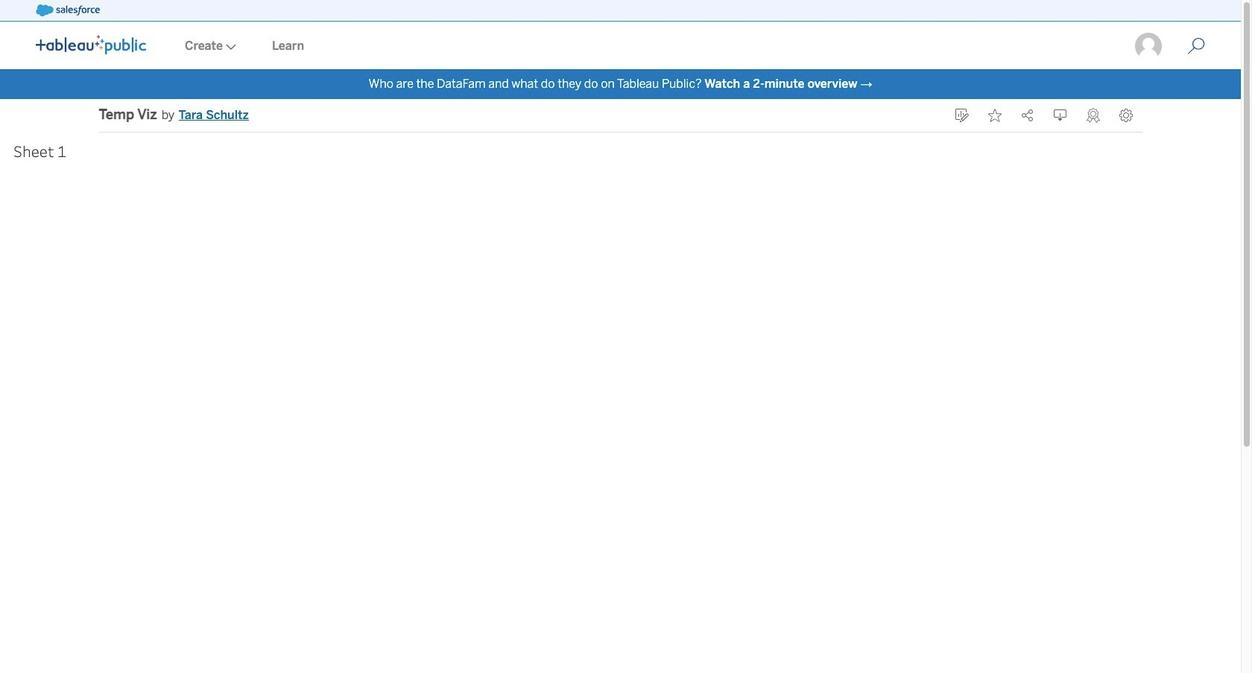 Task type: describe. For each thing, give the bounding box(es) containing it.
nominate for viz of the day image
[[1086, 108, 1100, 123]]

create image
[[223, 44, 236, 50]]

salesforce logo image
[[36, 4, 100, 16]]

tara.schultz image
[[1134, 31, 1163, 61]]



Task type: locate. For each thing, give the bounding box(es) containing it.
logo image
[[36, 35, 146, 54]]

favorite button image
[[988, 109, 1001, 122]]

edit image
[[955, 109, 969, 122]]

go to search image
[[1169, 37, 1223, 55]]



Task type: vqa. For each thing, say whether or not it's contained in the screenshot.
Salesforce Logo
yes



